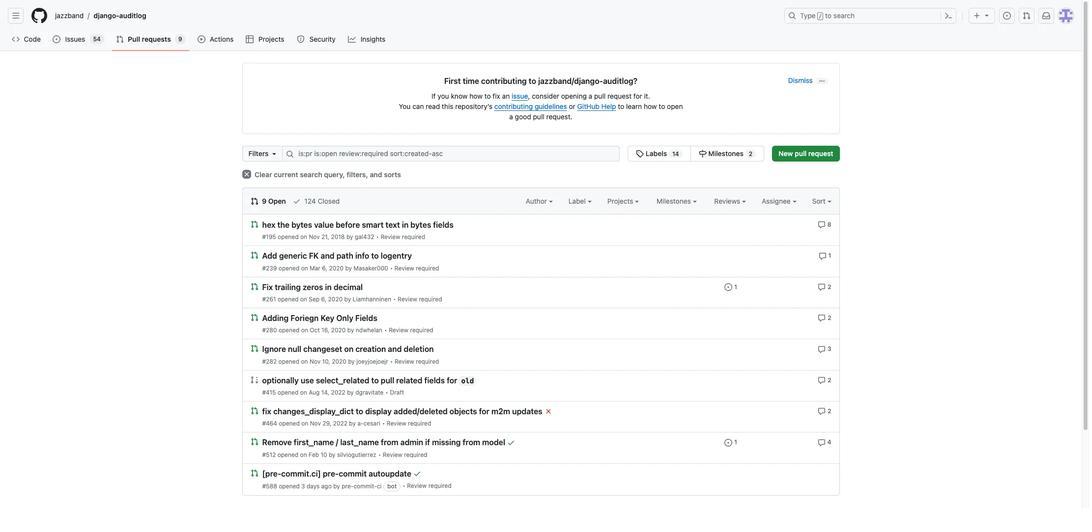 Task type: locate. For each thing, give the bounding box(es) containing it.
open pull request image left hex
[[250, 221, 258, 229]]

comment image
[[818, 284, 826, 291], [818, 408, 826, 416], [818, 439, 826, 447]]

old
[[461, 377, 474, 385]]

milestones down the 14
[[657, 197, 693, 205]]

1 horizontal spatial and
[[370, 171, 382, 179]]

2020 right the 10,
[[332, 358, 346, 366]]

comment image for add generic fk and path info to logentry
[[819, 252, 827, 260]]

zeros
[[303, 283, 323, 292]]

add generic fk and path info to logentry #239             opened on mar 6, 2020 by masaker000 • review required
[[262, 252, 439, 272]]

none search field containing filters
[[242, 146, 764, 162]]

0 vertical spatial a
[[589, 92, 593, 100]]

auditlog?
[[603, 77, 638, 86]]

projects
[[258, 35, 284, 43], [607, 197, 635, 205]]

1
[[829, 252, 832, 260], [734, 283, 737, 291], [734, 439, 737, 446]]

0 vertical spatial and
[[370, 171, 382, 179]]

opened
[[278, 234, 299, 241], [279, 265, 300, 272], [278, 296, 299, 303], [279, 327, 300, 334], [279, 358, 299, 366], [278, 389, 299, 397], [279, 420, 300, 428], [278, 452, 298, 459], [279, 483, 300, 491]]

hex
[[262, 221, 276, 230]]

milestones 2
[[707, 149, 753, 158]]

1 horizontal spatial issue opened image
[[1003, 12, 1011, 20]]

opened down adding
[[279, 327, 300, 334]]

0 vertical spatial 3
[[828, 346, 832, 353]]

8 / 8 checks ok image
[[507, 439, 515, 447]]

sort
[[812, 197, 826, 205]]

mar
[[310, 265, 320, 272]]

first
[[444, 77, 461, 86]]

8
[[828, 221, 832, 229]]

and left the deletion
[[388, 345, 402, 354]]

labels
[[646, 149, 667, 158]]

0 vertical spatial in
[[402, 221, 409, 230]]

1 vertical spatial in
[[325, 283, 332, 292]]

0 vertical spatial 9
[[178, 35, 182, 43]]

gal432
[[355, 234, 374, 241]]

#282
[[262, 358, 277, 366]]

• left draft link
[[386, 389, 388, 397]]

0 vertical spatial issue opened image
[[53, 35, 61, 43]]

2022 right the 29,
[[333, 420, 348, 428]]

table image
[[246, 35, 254, 43]]

• inside ignore null changeset on creation and deletion #282             opened on nov 10, 2020 by joeyjoejoejr • review required
[[390, 358, 393, 366]]

None search field
[[242, 146, 764, 162]]

open pull request image
[[250, 252, 258, 260], [250, 283, 258, 291], [250, 314, 258, 322], [250, 345, 258, 353], [250, 407, 258, 415], [250, 439, 258, 446]]

in inside hex the bytes value before smart text in bytes fields #195             opened on nov 21, 2018 by gal432 • review required
[[402, 221, 409, 230]]

milestones inside popup button
[[657, 197, 693, 205]]

issue element
[[628, 146, 764, 162]]

hex the bytes value before smart text in bytes fields #195             opened on nov 21, 2018 by gal432 • review required
[[262, 221, 454, 241]]

x image
[[242, 170, 251, 179]]

1 horizontal spatial fix
[[493, 92, 500, 100]]

2020 inside fix trailing zeros in decimal #261             opened on sep 6, 2020 by liamhanninen • review required
[[328, 296, 343, 303]]

you
[[399, 102, 411, 111]]

contributing down "issue" "link"
[[494, 102, 533, 111]]

pull right new
[[795, 149, 807, 158]]

open pull request image left add
[[250, 252, 258, 260]]

pre- down commit
[[342, 483, 354, 491]]

git pull request image left 9 open
[[250, 198, 258, 205]]

11 / 11 checks ok image
[[413, 470, 421, 478]]

9 left play image
[[178, 35, 182, 43]]

/ up #512             opened on feb 10 by silviogutierrez • review required
[[336, 439, 338, 448]]

3 open pull request image from the top
[[250, 314, 258, 322]]

2 vertical spatial comment image
[[818, 439, 826, 447]]

for left old
[[447, 377, 457, 385]]

8 link
[[818, 220, 832, 229]]

to up dgravitate
[[371, 377, 379, 385]]

1 vertical spatial 3
[[301, 483, 305, 491]]

milestones button
[[657, 196, 697, 206]]

in right the text
[[402, 221, 409, 230]]

• down smart
[[376, 234, 379, 241]]

and inside add generic fk and path info to logentry #239             opened on mar 6, 2020 by masaker000 • review required
[[321, 252, 335, 261]]

open pull request element for add generic fk and path info to logentry
[[250, 251, 258, 260]]

• right liamhanninen link
[[393, 296, 396, 303]]

code image
[[12, 35, 20, 43]]

• right ndwhelan
[[384, 327, 387, 334]]

0 horizontal spatial how
[[470, 92, 483, 100]]

by inside add generic fk and path info to logentry #239             opened on mar 6, 2020 by masaker000 • review required
[[345, 265, 352, 272]]

8 open pull request element from the top
[[250, 469, 258, 478]]

1 vertical spatial issue opened image
[[725, 284, 733, 291]]

0 horizontal spatial request
[[608, 92, 632, 100]]

first_name
[[294, 439, 334, 448]]

pull down contributing guidelines link
[[533, 113, 545, 121]]

0 horizontal spatial for
[[447, 377, 457, 385]]

1 vertical spatial nov
[[310, 358, 321, 366]]

124 closed link
[[293, 196, 340, 206]]

2 open pull request element from the top
[[250, 251, 258, 260]]

0 vertical spatial 2022
[[331, 389, 345, 397]]

related
[[396, 377, 423, 385]]

2022 inside 'optionally use select_related to pull related fields for old #415             opened on aug 14, 2022 by dgravitate • draft'
[[331, 389, 345, 397]]

1 vertical spatial search
[[300, 171, 322, 179]]

nov left the 21,
[[309, 234, 320, 241]]

review inside adding foriegn key only fields #280             opened on oct 16, 2020 by ndwhelan • review required
[[389, 327, 409, 334]]

opening
[[561, 92, 587, 100]]

• right bot
[[403, 483, 406, 490]]

2 from from the left
[[463, 439, 480, 448]]

new pull request
[[779, 149, 834, 158]]

• down logentry
[[390, 265, 393, 272]]

1 open pull request image from the top
[[250, 252, 258, 260]]

review inside hex the bytes value before smart text in bytes fields #195             opened on nov 21, 2018 by gal432 • review required
[[381, 234, 400, 241]]

auditlog
[[119, 11, 146, 20]]

first time contributing to jazzband/django-auditlog?
[[444, 77, 638, 86]]

2 link
[[818, 282, 832, 291], [818, 314, 832, 323], [818, 376, 832, 385], [818, 407, 832, 416]]

smart
[[362, 221, 384, 230]]

1 horizontal spatial 9
[[262, 197, 267, 205]]

comment image inside 3 "link"
[[818, 346, 826, 354]]

review down the text
[[381, 234, 400, 241]]

1 horizontal spatial for
[[479, 408, 490, 416]]

draft link
[[390, 389, 404, 397]]

1 vertical spatial milestones
[[657, 197, 693, 205]]

review down 11 / 11 checks ok icon
[[407, 483, 427, 490]]

milestones for milestones
[[657, 197, 693, 205]]

git pull request image left notifications 'image'
[[1023, 12, 1031, 20]]

for left m2m
[[479, 408, 490, 416]]

to up masaker000 link
[[371, 252, 379, 261]]

by inside hex the bytes value before smart text in bytes fields #195             opened on nov 21, 2018 by gal432 • review required
[[347, 234, 353, 241]]

1 vertical spatial 2022
[[333, 420, 348, 428]]

2 for second 2 link
[[828, 315, 832, 322]]

and for creation
[[388, 345, 402, 354]]

opened inside fix trailing zeros in decimal #261             opened on sep 6, 2020 by liamhanninen • review required
[[278, 296, 299, 303]]

required inside hex the bytes value before smart text in bytes fields #195             opened on nov 21, 2018 by gal432 • review required
[[402, 234, 425, 241]]

open pull request image down draft pull request 'image'
[[250, 407, 258, 415]]

6, right the sep
[[321, 296, 327, 303]]

0 vertical spatial 6,
[[322, 265, 327, 272]]

type / to search
[[800, 11, 855, 20]]

0 vertical spatial 1 link
[[819, 251, 832, 260]]

0 vertical spatial search
[[834, 11, 855, 20]]

1 vertical spatial fields
[[424, 377, 445, 385]]

review down logentry
[[395, 265, 414, 272]]

fix trailing zeros in decimal #261             opened on sep 6, 2020 by liamhanninen • review required
[[262, 283, 442, 303]]

filters button
[[242, 146, 283, 162]]

by right 2018 on the left of the page
[[347, 234, 353, 241]]

select_related
[[316, 377, 369, 385]]

by right 10
[[329, 452, 336, 459]]

/ right type
[[819, 13, 822, 20]]

filters,
[[347, 171, 368, 179]]

generic
[[279, 252, 307, 261]]

0 vertical spatial fix
[[493, 92, 500, 100]]

4 open pull request image from the top
[[250, 345, 258, 353]]

9 open
[[260, 197, 286, 205]]

current
[[274, 171, 298, 179]]

check image
[[293, 198, 301, 205]]

2020
[[329, 265, 344, 272], [328, 296, 343, 303], [331, 327, 346, 334], [332, 358, 346, 366]]

and inside ignore null changeset on creation and deletion #282             opened on nov 10, 2020 by joeyjoejoejr • review required
[[388, 345, 402, 354]]

by down "select_related"
[[347, 389, 354, 397]]

to up ,
[[529, 77, 536, 86]]

1 horizontal spatial projects
[[607, 197, 635, 205]]

labels 14
[[644, 149, 679, 158]]

to up repository's
[[485, 92, 491, 100]]

0 horizontal spatial pre-
[[323, 470, 339, 479]]

0 horizontal spatial git pull request image
[[250, 198, 258, 205]]

notifications image
[[1043, 12, 1051, 20]]

open pull request element left remove
[[250, 438, 258, 446]]

#239
[[262, 265, 277, 272]]

0 horizontal spatial 9
[[178, 35, 182, 43]]

2 vertical spatial 1
[[734, 439, 737, 446]]

django-auditlog link
[[90, 8, 150, 24]]

review down fix changes_display_dict to display added/deleted objects for m2m updates "link"
[[387, 420, 406, 428]]

1 2 link from the top
[[818, 282, 832, 291]]

it.
[[644, 92, 650, 100]]

open pull request image
[[250, 221, 258, 229], [250, 470, 258, 478]]

by down only
[[347, 327, 354, 334]]

you
[[438, 92, 449, 100]]

adding foriegn key only fields link
[[262, 314, 377, 323]]

info
[[355, 252, 369, 261]]

by down ignore null changeset on creation and deletion link
[[348, 358, 355, 366]]

milestones inside issue element
[[709, 149, 744, 158]]

0 vertical spatial nov
[[309, 234, 320, 241]]

open pull request element left hex
[[250, 220, 258, 229]]

1 horizontal spatial 3
[[828, 346, 832, 353]]

open pull request element left add
[[250, 251, 258, 260]]

10,
[[322, 358, 330, 366]]

2
[[749, 150, 753, 158], [828, 283, 832, 291], [828, 315, 832, 322], [828, 377, 832, 384], [828, 408, 832, 415]]

fields
[[433, 221, 454, 230], [424, 377, 445, 385]]

open pull request element for hex the bytes value before smart text in bytes fields
[[250, 220, 258, 229]]

/ left django-
[[88, 12, 90, 20]]

for left it.
[[634, 92, 642, 100]]

updates
[[512, 408, 543, 416]]

16,
[[322, 327, 330, 334]]

1 horizontal spatial from
[[463, 439, 480, 448]]

actions link
[[194, 32, 238, 47]]

open pull request image for adding
[[250, 314, 258, 322]]

from left admin at the bottom left of page
[[381, 439, 399, 448]]

2 inside the milestones 2
[[749, 150, 753, 158]]

1 vertical spatial 6,
[[321, 296, 327, 303]]

search
[[834, 11, 855, 20], [300, 171, 322, 179]]

optionally use select_related to pull related fields for old #415             opened on aug 14, 2022 by dgravitate • draft
[[262, 377, 474, 397]]

open pull request image for ignore
[[250, 345, 258, 353]]

path
[[337, 252, 353, 261]]

in right zeros at the left of page
[[325, 283, 332, 292]]

author
[[526, 197, 549, 205]]

dgravitate link
[[356, 389, 384, 397]]

1 vertical spatial and
[[321, 252, 335, 261]]

ago
[[321, 483, 332, 491]]

fix
[[493, 92, 500, 100], [262, 408, 271, 416]]

draft pull request image
[[250, 376, 258, 384]]

triangle down image
[[271, 150, 278, 158]]

to left open
[[659, 102, 665, 111]]

assignee
[[762, 197, 793, 205]]

1 open pull request element from the top
[[250, 220, 258, 229]]

2 horizontal spatial and
[[388, 345, 402, 354]]

open pull request element
[[250, 220, 258, 229], [250, 251, 258, 260], [250, 282, 258, 291], [250, 314, 258, 322], [250, 345, 258, 353], [250, 407, 258, 415], [250, 438, 258, 446], [250, 469, 258, 478]]

open pull request image left remove
[[250, 439, 258, 446]]

1 vertical spatial 1
[[734, 283, 737, 291]]

on left oct
[[301, 327, 308, 334]]

2 horizontal spatial for
[[634, 92, 642, 100]]

3 open pull request element from the top
[[250, 282, 258, 291]]

2 open pull request image from the top
[[250, 470, 258, 478]]

review required link right liamhanninen link
[[398, 296, 442, 303]]

1 vertical spatial git pull request image
[[250, 198, 258, 205]]

1 vertical spatial projects
[[607, 197, 635, 205]]

2 vertical spatial 1 link
[[725, 438, 737, 447]]

requests
[[142, 35, 171, 43]]

1 horizontal spatial git pull request image
[[1023, 12, 1031, 20]]

open pull request image left the [pre-
[[250, 470, 258, 478]]

pull up github help link on the right top
[[594, 92, 606, 100]]

list
[[51, 8, 779, 24]]

2020 down add generic fk and path info to logentry link
[[329, 265, 344, 272]]

on left the sep
[[300, 296, 307, 303]]

10
[[321, 452, 327, 459]]

sorts
[[384, 171, 401, 179]]

search left query,
[[300, 171, 322, 179]]

joeyjoejoejr link
[[357, 358, 388, 366]]

comment image for ignore null changeset on creation and deletion
[[818, 346, 826, 354]]

ignore
[[262, 345, 286, 354]]

4 open pull request element from the top
[[250, 314, 258, 322]]

triangle down image
[[983, 11, 991, 19]]

issue opened image
[[1003, 12, 1011, 20], [725, 439, 733, 447]]

1 horizontal spatial request
[[809, 149, 834, 158]]

and left sorts
[[370, 171, 382, 179]]

0 vertical spatial open pull request image
[[250, 221, 258, 229]]

review required link for gal432
[[381, 234, 425, 241]]

open pull request image left the fix at bottom left
[[250, 283, 258, 291]]

1 horizontal spatial search
[[834, 11, 855, 20]]

1 vertical spatial 1 link
[[725, 282, 737, 291]]

comment image inside 8 link
[[818, 221, 826, 229]]

projects link
[[242, 32, 289, 47]]

reviews
[[715, 197, 742, 205]]

by down the path
[[345, 265, 352, 272]]

contributing
[[481, 77, 527, 86], [494, 102, 533, 111]]

from left model
[[463, 439, 480, 448]]

/ inside the jazzband / django-auditlog
[[88, 12, 90, 20]]

issue link
[[512, 92, 528, 100]]

• inside fix trailing zeros in decimal #261             opened on sep 6, 2020 by liamhanninen • review required
[[393, 296, 396, 303]]

1 vertical spatial pre-
[[342, 483, 354, 491]]

1 vertical spatial 9
[[262, 197, 267, 205]]

7 open pull request element from the top
[[250, 438, 258, 446]]

on left mar
[[301, 265, 308, 272]]

open pull request image left adding
[[250, 314, 258, 322]]

search right type
[[834, 11, 855, 20]]

opened down the
[[278, 234, 299, 241]]

pull inside to learn how to open a good pull request.
[[533, 113, 545, 121]]

open pull request element for ignore null changeset on creation and deletion
[[250, 345, 258, 353]]

0 vertical spatial fields
[[433, 221, 454, 230]]

on down the "changes_display_dict"
[[301, 420, 308, 428]]

1 vertical spatial issue opened image
[[725, 439, 733, 447]]

2022
[[331, 389, 345, 397], [333, 420, 348, 428]]

0 horizontal spatial fix
[[262, 408, 271, 416]]

6, inside add generic fk and path info to logentry #239             opened on mar 6, 2020 by masaker000 • review required
[[322, 265, 327, 272]]

pre- up ago
[[323, 470, 339, 479]]

shield image
[[297, 35, 305, 43]]

• inside adding foriegn key only fields #280             opened on oct 16, 2020 by ndwhelan • review required
[[384, 327, 387, 334]]

review required link down the text
[[381, 234, 425, 241]]

in
[[402, 221, 409, 230], [325, 283, 332, 292]]

0 vertical spatial request
[[608, 92, 632, 100]]

to right help
[[618, 102, 624, 111]]

1 horizontal spatial issue opened image
[[725, 284, 733, 291]]

request up help
[[608, 92, 632, 100]]

by
[[347, 234, 353, 241], [345, 265, 352, 272], [344, 296, 351, 303], [347, 327, 354, 334], [348, 358, 355, 366], [347, 389, 354, 397], [349, 420, 356, 428], [329, 452, 336, 459], [333, 483, 340, 491]]

2020 right 16,
[[331, 327, 346, 334]]

review required link down the deletion
[[395, 358, 439, 366]]

5 open pull request element from the top
[[250, 345, 258, 353]]

how up repository's
[[470, 92, 483, 100]]

0 horizontal spatial bytes
[[292, 221, 312, 230]]

6, inside fix trailing zeros in decimal #261             opened on sep 6, 2020 by liamhanninen • review required
[[321, 296, 327, 303]]

1 vertical spatial open pull request image
[[250, 470, 258, 478]]

2 vertical spatial nov
[[310, 420, 321, 428]]

projects inside popup button
[[607, 197, 635, 205]]

2 for fourth 2 link
[[828, 408, 832, 415]]

comment image inside 1 'link'
[[819, 252, 827, 260]]

changeset
[[303, 345, 342, 354]]

to inside 'optionally use select_related to pull related fields for old #415             opened on aug 14, 2022 by dgravitate • draft'
[[371, 377, 379, 385]]

on left the 21,
[[300, 234, 307, 241]]

2 horizontal spatial /
[[819, 13, 822, 20]]

opened down null
[[279, 358, 299, 366]]

0 vertical spatial 1
[[829, 252, 832, 260]]

fix up #464
[[262, 408, 271, 416]]

0 vertical spatial projects
[[258, 35, 284, 43]]

draft pull request element
[[250, 376, 258, 384]]

2 open pull request image from the top
[[250, 283, 258, 291]]

0 vertical spatial issue opened image
[[1003, 12, 1011, 20]]

adding
[[262, 314, 289, 323]]

bytes right the
[[292, 221, 312, 230]]

•
[[376, 234, 379, 241], [390, 265, 393, 272], [393, 296, 396, 303], [384, 327, 387, 334], [390, 358, 393, 366], [386, 389, 388, 397], [382, 420, 385, 428], [378, 452, 381, 459], [403, 483, 406, 490]]

opened inside ignore null changeset on creation and deletion #282             opened on nov 10, 2020 by joeyjoejoejr • review required
[[279, 358, 299, 366]]

comment image
[[818, 221, 826, 229], [819, 252, 827, 260], [818, 315, 826, 323], [818, 346, 826, 354], [818, 377, 826, 385]]

review required link down admin at the bottom left of page
[[383, 452, 427, 459]]

0 horizontal spatial and
[[321, 252, 335, 261]]

9 left open
[[262, 197, 267, 205]]

1 link for fix trailing zeros in decimal
[[725, 282, 737, 291]]

0 horizontal spatial milestones
[[657, 197, 693, 205]]

0 vertical spatial milestones
[[709, 149, 744, 158]]

1 horizontal spatial how
[[644, 102, 657, 111]]

0 horizontal spatial /
[[88, 12, 90, 20]]

review up the deletion
[[389, 327, 409, 334]]

required inside adding foriegn key only fields #280             opened on oct 16, 2020 by ndwhelan • review required
[[410, 327, 433, 334]]

fields
[[355, 314, 377, 323]]

2020 down decimal
[[328, 296, 343, 303]]

1 horizontal spatial bytes
[[411, 221, 431, 230]]

draft
[[390, 389, 404, 397]]

0 horizontal spatial projects
[[258, 35, 284, 43]]

required inside fix trailing zeros in decimal #261             opened on sep 6, 2020 by liamhanninen • review required
[[419, 296, 442, 303]]

open pull request image for [pre-commit.ci] pre-commit autoupdate
[[250, 470, 258, 478]]

issue opened image
[[53, 35, 61, 43], [725, 284, 733, 291]]

0 horizontal spatial from
[[381, 439, 399, 448]]

open pull request element left the fix at bottom left
[[250, 282, 258, 291]]

review required link down fix changes_display_dict to display added/deleted objects for m2m updates
[[387, 420, 431, 428]]

• right 'joeyjoejoejr' link
[[390, 358, 393, 366]]

/ inside type / to search
[[819, 13, 822, 20]]

6 open pull request element from the top
[[250, 407, 258, 415]]

1 vertical spatial for
[[447, 377, 457, 385]]

#195
[[262, 234, 276, 241]]

1 vertical spatial how
[[644, 102, 657, 111]]

open pull request element down draft pull request 'image'
[[250, 407, 258, 415]]

0 horizontal spatial a
[[509, 113, 513, 121]]

on inside add generic fk and path info to logentry #239             opened on mar 6, 2020 by masaker000 • review required
[[301, 265, 308, 272]]

1 horizontal spatial /
[[336, 439, 338, 448]]

a down you can read this repository's contributing guidelines or github help
[[509, 113, 513, 121]]

• inside add generic fk and path info to logentry #239             opened on mar 6, 2020 by masaker000 • review required
[[390, 265, 393, 272]]

open pull request element left adding
[[250, 314, 258, 322]]

projects right label popup button
[[607, 197, 635, 205]]

projects right the table icon
[[258, 35, 284, 43]]

review down the deletion
[[395, 358, 414, 366]]

comment image inside 4 link
[[818, 439, 826, 447]]

0 horizontal spatial in
[[325, 283, 332, 292]]

1 horizontal spatial milestones
[[709, 149, 744, 158]]

1 open pull request image from the top
[[250, 221, 258, 229]]

0 horizontal spatial issue opened image
[[53, 35, 61, 43]]

pull up draft link
[[381, 377, 394, 385]]

review required link down logentry
[[395, 265, 439, 272]]

2 vertical spatial and
[[388, 345, 402, 354]]

contributing up an
[[481, 77, 527, 86]]

aug
[[309, 389, 320, 397]]

for
[[634, 92, 642, 100], [447, 377, 457, 385], [479, 408, 490, 416]]

0 horizontal spatial issue opened image
[[725, 439, 733, 447]]

1 horizontal spatial in
[[402, 221, 409, 230]]

1 vertical spatial a
[[509, 113, 513, 121]]

git pull request image
[[1023, 12, 1031, 20], [250, 198, 258, 205]]

clear current search query, filters, and sorts link
[[242, 170, 401, 179]]

and
[[370, 171, 382, 179], [321, 252, 335, 261], [388, 345, 402, 354]]



Task type: vqa. For each thing, say whether or not it's contained in the screenshot.
objects
yes



Task type: describe. For each thing, give the bounding box(es) containing it.
• inside 'optionally use select_related to pull related fields for old #415             opened on aug 14, 2022 by dgravitate • draft'
[[386, 389, 388, 397]]

time
[[463, 77, 479, 86]]

2020 inside add generic fk and path info to logentry #239             opened on mar 6, 2020 by masaker000 • review required
[[329, 265, 344, 272]]

open pull request element for [pre-commit.ci] pre-commit autoupdate
[[250, 469, 258, 478]]

label
[[569, 197, 588, 205]]

or
[[569, 102, 576, 111]]

review required link for joeyjoejoejr
[[395, 358, 439, 366]]

code link
[[8, 32, 45, 47]]

by right ago
[[333, 483, 340, 491]]

a inside to learn how to open a good pull request.
[[509, 113, 513, 121]]

by left a-
[[349, 420, 356, 428]]

/ for jazzband
[[88, 12, 90, 20]]

4 link
[[818, 438, 832, 447]]

fields inside 'optionally use select_related to pull related fields for old #415             opened on aug 14, 2022 by dgravitate • draft'
[[424, 377, 445, 385]]

2018
[[331, 234, 345, 241]]

fix changes_display_dict to display added/deleted objects for m2m updates
[[262, 408, 543, 416]]

ci
[[377, 483, 382, 491]]

review inside fix trailing zeros in decimal #261             opened on sep 6, 2020 by liamhanninen • review required
[[398, 296, 417, 303]]

remove
[[262, 439, 292, 448]]

9 for 9
[[178, 35, 182, 43]]

review required link for a-cesari
[[387, 420, 431, 428]]

added/deleted
[[394, 408, 448, 416]]

by inside fix trailing zeros in decimal #261             opened on sep 6, 2020 by liamhanninen • review required
[[344, 296, 351, 303]]

feb
[[309, 452, 319, 459]]

opened inside add generic fk and path info to logentry #239             opened on mar 6, 2020 by masaker000 • review required
[[279, 265, 300, 272]]

on inside hex the bytes value before smart text in bytes fields #195             opened on nov 21, 2018 by gal432 • review required
[[300, 234, 307, 241]]

issue opened image for issues
[[53, 35, 61, 43]]

guidelines
[[535, 102, 567, 111]]

on inside 'optionally use select_related to pull related fields for old #415             opened on aug 14, 2022 by dgravitate • draft'
[[300, 389, 307, 397]]

opened right #464
[[279, 420, 300, 428]]

admin
[[400, 439, 423, 448]]

#464
[[262, 420, 277, 428]]

by inside 'optionally use select_related to pull related fields for old #415             opened on aug 14, 2022 by dgravitate • draft'
[[347, 389, 354, 397]]

a-cesari link
[[358, 420, 380, 428]]

jazzband link
[[51, 8, 88, 24]]

124 closed
[[303, 197, 340, 205]]

repository's
[[455, 102, 493, 111]]

on inside adding foriegn key only fields #280             opened on oct 16, 2020 by ndwhelan • review required
[[301, 327, 308, 334]]

1 vertical spatial request
[[809, 149, 834, 158]]

opened down remove
[[278, 452, 298, 459]]

use
[[301, 377, 314, 385]]

for inside 'optionally use select_related to pull related fields for old #415             opened on aug 14, 2022 by dgravitate • draft'
[[447, 377, 457, 385]]

2 for 3rd 2 link from the top of the page
[[828, 377, 832, 384]]

2020 inside adding foriegn key only fields #280             opened on oct 16, 2020 by ndwhelan • review required
[[331, 327, 346, 334]]

54
[[93, 35, 101, 43]]

optionally
[[262, 377, 299, 385]]

opened inside hex the bytes value before smart text in bytes fields #195             opened on nov 21, 2018 by gal432 • review required
[[278, 234, 299, 241]]

open pull request image for fix
[[250, 283, 258, 291]]

2020 inside ignore null changeset on creation and deletion #282             opened on nov 10, 2020 by joeyjoejoejr • review required
[[332, 358, 346, 366]]

open pull request element for fix trailing zeros in decimal
[[250, 282, 258, 291]]

null
[[288, 345, 301, 354]]

nov inside hex the bytes value before smart text in bytes fields #195             opened on nov 21, 2018 by gal432 • review required
[[309, 234, 320, 241]]

in inside fix trailing zeros in decimal #261             opened on sep 6, 2020 by liamhanninen • review required
[[325, 283, 332, 292]]

3 link
[[818, 345, 832, 354]]

fix changes_display_dict to display added/deleted objects for m2m updates link
[[262, 408, 543, 416]]

3 inside "link"
[[828, 346, 832, 353]]

1 horizontal spatial pre-
[[342, 483, 354, 491]]

help
[[602, 102, 616, 111]]

4
[[828, 439, 832, 446]]

#464             opened on nov 29, 2022 by a-cesari • review required
[[262, 420, 431, 428]]

0 vertical spatial how
[[470, 92, 483, 100]]

jazzband / django-auditlog
[[55, 11, 146, 20]]

on inside fix trailing zeros in decimal #261             opened on sep 6, 2020 by liamhanninen • review required
[[300, 296, 307, 303]]

• inside hex the bytes value before smart text in bytes fields #195             opened on nov 21, 2018 by gal432 • review required
[[376, 234, 379, 241]]

on down null
[[301, 358, 308, 366]]

required inside add generic fk and path info to logentry #239             opened on mar 6, 2020 by masaker000 • review required
[[416, 265, 439, 272]]

last_name
[[340, 439, 379, 448]]

model
[[482, 439, 505, 448]]

git pull request image
[[116, 35, 124, 43]]

0 horizontal spatial search
[[300, 171, 322, 179]]

dismiss
[[788, 76, 813, 85]]

1 vertical spatial comment image
[[818, 408, 826, 416]]

projects inside 'link'
[[258, 35, 284, 43]]

label button
[[569, 196, 592, 206]]

by inside adding foriegn key only fields #280             opened on oct 16, 2020 by ndwhelan • review required
[[347, 327, 354, 334]]

1 vertical spatial contributing
[[494, 102, 533, 111]]

• down the remove first_name / last_name from admin if missing from model link
[[378, 452, 381, 459]]

display
[[365, 408, 392, 416]]

liamhanninen link
[[353, 296, 391, 303]]

#512
[[262, 452, 276, 459]]

open pull request element for fix changes_display_dict to display added/deleted objects for m2m updates
[[250, 407, 258, 415]]

review required link for silviogutierrez
[[383, 452, 427, 459]]

to right type
[[825, 11, 832, 20]]

ignore null changeset on creation and deletion link
[[262, 345, 434, 354]]

fix
[[262, 283, 273, 292]]

command palette image
[[945, 12, 953, 20]]

tag image
[[636, 150, 644, 158]]

3 2 link from the top
[[818, 376, 832, 385]]

issue opened image for 1
[[725, 284, 733, 291]]

#261
[[262, 296, 276, 303]]

1 for fix trailing zeros in decimal
[[734, 283, 737, 291]]

0 vertical spatial contributing
[[481, 77, 527, 86]]

insights link
[[344, 32, 390, 47]]

add
[[262, 252, 277, 261]]

1 vertical spatial fix
[[262, 408, 271, 416]]

silviogutierrez
[[337, 452, 376, 459]]

gal432 link
[[355, 234, 374, 241]]

learn
[[626, 102, 642, 111]]

14
[[672, 150, 679, 158]]

homepage image
[[31, 8, 47, 24]]

new
[[779, 149, 793, 158]]

review required link for pre-commit-ci
[[407, 483, 452, 490]]

0 vertical spatial for
[[634, 92, 642, 100]]

github help link
[[577, 102, 616, 111]]

open pull request image for hex the bytes value before smart text in bytes fields
[[250, 221, 258, 229]]

opened inside adding foriegn key only fields #280             opened on oct 16, 2020 by ndwhelan • review required
[[279, 327, 300, 334]]

1 bytes from the left
[[292, 221, 312, 230]]

required inside ignore null changeset on creation and deletion #282             opened on nov 10, 2020 by joeyjoejoejr • review required
[[416, 358, 439, 366]]

open pull request element for adding foriegn key only fields
[[250, 314, 258, 322]]

objects
[[450, 408, 477, 416]]

days
[[307, 483, 320, 491]]

remove first_name / last_name from admin if missing from model link
[[262, 439, 505, 448]]

by inside ignore null changeset on creation and deletion #282             opened on nov 10, 2020 by joeyjoejoejr • review required
[[348, 358, 355, 366]]

milestones for milestones 2
[[709, 149, 744, 158]]

0 vertical spatial comment image
[[818, 284, 826, 291]]

1 for remove first_name / last_name from admin if missing from model
[[734, 439, 737, 446]]

opened down commit.ci]
[[279, 483, 300, 491]]

pre-commit-ci link
[[342, 483, 382, 491]]

fields inside hex the bytes value before smart text in bytes fields #195             opened on nov 21, 2018 by gal432 • review required
[[433, 221, 454, 230]]

review down the remove first_name / last_name from admin if missing from model link
[[383, 452, 403, 459]]

review required link for masaker000
[[395, 265, 439, 272]]

list containing jazzband
[[51, 8, 779, 24]]

deletion
[[404, 345, 434, 354]]

1 from from the left
[[381, 439, 399, 448]]

issues
[[65, 35, 85, 43]]

21,
[[322, 234, 329, 241]]

nov inside ignore null changeset on creation and deletion #282             opened on nov 10, 2020 by joeyjoejoejr • review required
[[310, 358, 321, 366]]

comment image for adding foriegn key only fields
[[818, 315, 826, 323]]

and for filters,
[[370, 171, 382, 179]]

#415
[[262, 389, 276, 397]]

type
[[800, 11, 816, 20]]

joeyjoejoejr
[[357, 358, 388, 366]]

1 / 6 checks ok image
[[544, 408, 552, 416]]

0 horizontal spatial 3
[[301, 483, 305, 491]]

opened inside 'optionally use select_related to pull related fields for old #415             opened on aug 14, 2022 by dgravitate • draft'
[[278, 389, 299, 397]]

insights
[[361, 35, 386, 43]]

0 vertical spatial git pull request image
[[1023, 12, 1031, 20]]

• right cesari
[[382, 420, 385, 428]]

comment image for hex the bytes value before smart text in bytes fields
[[818, 221, 826, 229]]

search image
[[286, 150, 294, 158]]

/ for type
[[819, 13, 822, 20]]

2 2 link from the top
[[818, 314, 832, 323]]

if you know how to fix an issue ,           consider opening a pull request for it.
[[432, 92, 650, 100]]

open pull request image for add
[[250, 252, 258, 260]]

filters
[[249, 149, 269, 158]]

assignee button
[[762, 196, 797, 206]]

plus image
[[973, 12, 981, 20]]

changes_display_dict
[[273, 408, 354, 416]]

0 vertical spatial pre-
[[323, 470, 339, 479]]

4 2 link from the top
[[818, 407, 832, 416]]

2 bytes from the left
[[411, 221, 431, 230]]

open pull request element for remove first_name / last_name from admin if missing from model
[[250, 438, 258, 446]]

logentry
[[381, 252, 412, 261]]

2 vertical spatial for
[[479, 408, 490, 416]]

play image
[[197, 35, 205, 43]]

clear current search query, filters, and sorts
[[253, 171, 401, 179]]

5 open pull request image from the top
[[250, 407, 258, 415]]

2 for 1st 2 link from the top of the page
[[828, 283, 832, 291]]

9 for 9 open
[[262, 197, 267, 205]]

sort button
[[812, 196, 832, 206]]

you can read this repository's contributing guidelines or github help
[[399, 102, 616, 111]]

Issues search field
[[282, 146, 620, 162]]

dgravitate
[[356, 389, 384, 397]]

review required link for liamhanninen
[[398, 296, 442, 303]]

on left feb at the left of page
[[300, 452, 307, 459]]

remove first_name / last_name from admin if missing from model
[[262, 439, 505, 448]]

if
[[425, 439, 430, 448]]

github
[[577, 102, 600, 111]]

trailing
[[275, 283, 301, 292]]

graph image
[[348, 35, 356, 43]]

124
[[305, 197, 316, 205]]

git pull request image inside 9 open link
[[250, 198, 258, 205]]

read
[[426, 102, 440, 111]]

a-
[[358, 420, 364, 428]]

on left creation
[[344, 345, 354, 354]]

review inside add generic fk and path info to logentry #239             opened on mar 6, 2020 by masaker000 • review required
[[395, 265, 414, 272]]

...
[[819, 76, 825, 83]]

actions
[[210, 35, 234, 43]]

this
[[442, 102, 453, 111]]

review inside ignore null changeset on creation and deletion #282             opened on nov 10, 2020 by joeyjoejoejr • review required
[[395, 358, 414, 366]]

to up a-
[[356, 408, 363, 416]]

dismiss ...
[[788, 76, 825, 85]]

milestone image
[[699, 150, 707, 158]]

creation
[[356, 345, 386, 354]]

pull inside 'optionally use select_related to pull related fields for old #415             opened on aug 14, 2022 by dgravitate • draft'
[[381, 377, 394, 385]]

query,
[[324, 171, 345, 179]]

how inside to learn how to open a good pull request.
[[644, 102, 657, 111]]

open
[[667, 102, 683, 111]]

[pre-
[[262, 470, 281, 479]]

to inside add generic fk and path info to logentry #239             opened on mar 6, 2020 by masaker000 • review required
[[371, 252, 379, 261]]

ndwhelan
[[356, 327, 383, 334]]

Search all issues text field
[[282, 146, 620, 162]]

review required link for ndwhelan
[[389, 327, 433, 334]]

6 open pull request image from the top
[[250, 439, 258, 446]]

1 link for remove first_name / last_name from admin if missing from model
[[725, 438, 737, 447]]

pull inside new pull request link
[[795, 149, 807, 158]]

1 horizontal spatial a
[[589, 92, 593, 100]]



